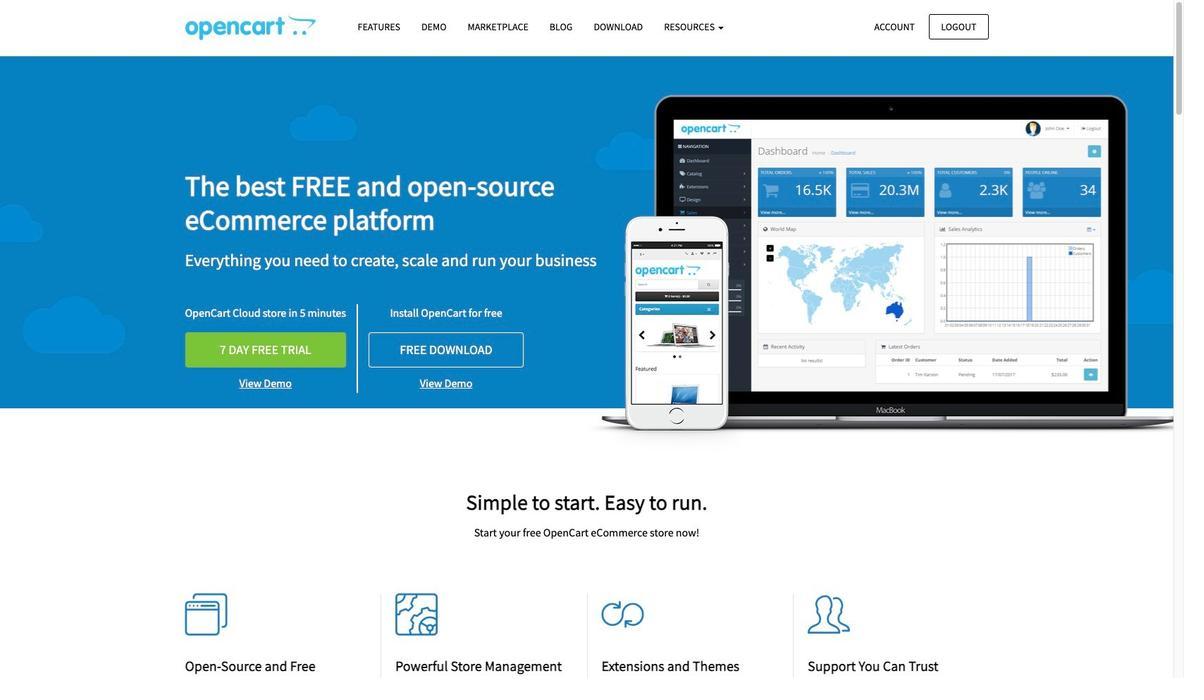 Task type: vqa. For each thing, say whether or not it's contained in the screenshot.
first plus square o image from the top of the page
no



Task type: describe. For each thing, give the bounding box(es) containing it.
opencart - open source shopping cart solution image
[[185, 15, 315, 40]]



